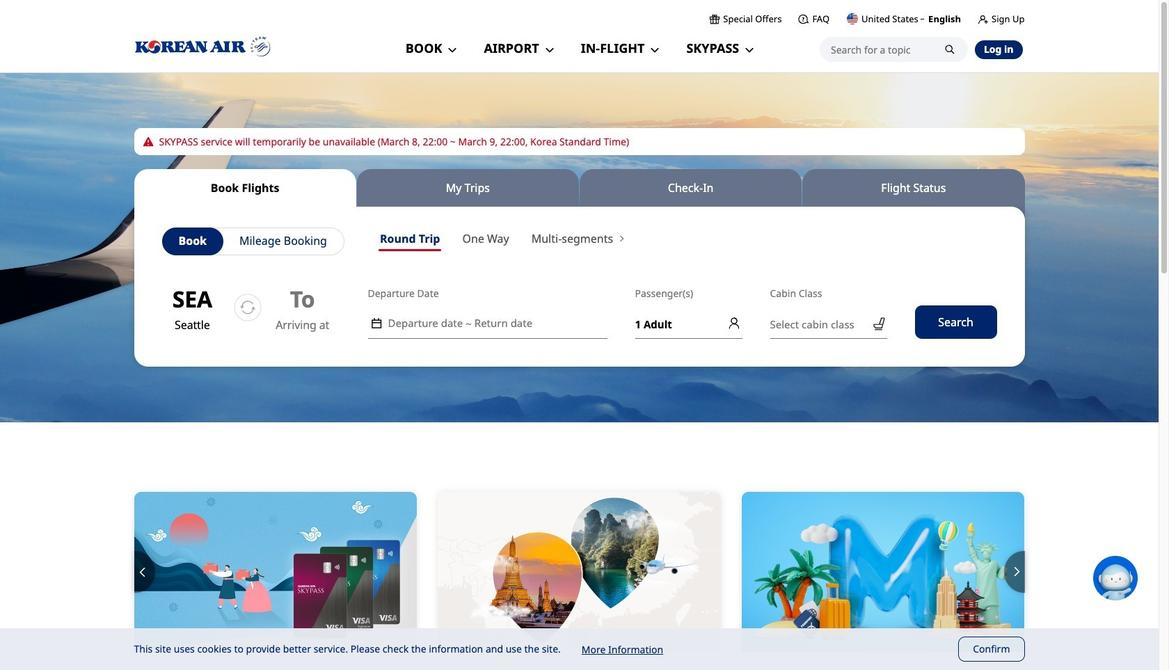 Task type: locate. For each thing, give the bounding box(es) containing it.
tab list
[[134, 169, 1025, 207]]



Task type: describe. For each thing, give the bounding box(es) containing it.
itinerary type group
[[369, 228, 520, 254]]

booking type group
[[162, 228, 344, 255]]



